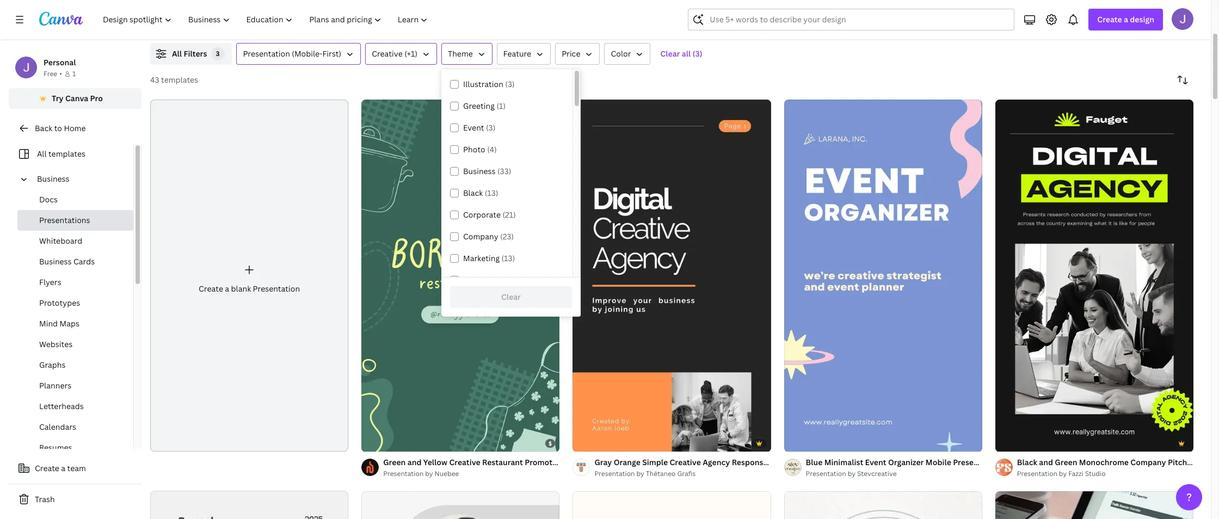 Task type: vqa. For each thing, say whether or not it's contained in the screenshot.
4th the by
yes



Task type: locate. For each thing, give the bounding box(es) containing it.
all templates
[[37, 149, 85, 159]]

1 vertical spatial create
[[199, 284, 223, 294]]

to
[[54, 123, 62, 133]]

black
[[463, 188, 483, 198], [1018, 458, 1038, 468]]

mobile left first
[[566, 458, 592, 468]]

(13) down (23)
[[502, 253, 515, 264]]

2 mobile from the left
[[926, 458, 952, 468]]

presentation by fazzi studio link
[[1018, 469, 1194, 480]]

1 vertical spatial (13)
[[502, 253, 515, 264]]

pro
[[90, 93, 103, 103]]

green
[[383, 458, 406, 468], [1055, 458, 1078, 468]]

green down "9"
[[383, 458, 406, 468]]

blue minimalist event organizer mobile presentation link
[[806, 457, 1001, 469]]

1 horizontal spatial creative
[[449, 458, 481, 468]]

1
[[72, 69, 76, 78], [369, 440, 373, 447], [792, 440, 795, 447]]

0 horizontal spatial all
[[37, 149, 47, 159]]

presentation by nuebee link
[[383, 469, 560, 480]]

0 horizontal spatial company
[[463, 231, 499, 242]]

letterheads
[[39, 401, 84, 412]]

1 vertical spatial clear
[[502, 292, 521, 302]]

gray
[[595, 458, 612, 468]]

1 right the •
[[72, 69, 76, 78]]

of left "10" on the bottom right of page
[[797, 440, 805, 447]]

and inside 'black and green monochrome company pitch deck mo presentation by fazzi studio'
[[1040, 458, 1054, 468]]

4 by from the left
[[1060, 470, 1067, 479]]

creative inside gray orange simple creative agency responsive presentation presentation by thētaneo grafis
[[670, 458, 701, 468]]

business
[[463, 166, 496, 176], [37, 174, 69, 184], [39, 256, 72, 267]]

(33)
[[498, 166, 512, 176]]

illustration (3)
[[463, 79, 515, 89]]

create left blank
[[199, 284, 223, 294]]

by down minimalist
[[848, 470, 856, 479]]

clear down marketing (13)
[[502, 292, 521, 302]]

calendars
[[39, 422, 76, 432]]

create left the design
[[1098, 14, 1123, 25]]

0 vertical spatial event
[[463, 123, 484, 133]]

1 horizontal spatial black
[[1018, 458, 1038, 468]]

1 horizontal spatial 1
[[369, 440, 373, 447]]

(4)
[[487, 144, 497, 155]]

2 horizontal spatial 1
[[792, 440, 795, 447]]

of left "9"
[[374, 440, 382, 447]]

theme button
[[442, 43, 493, 65]]

2 vertical spatial a
[[61, 463, 65, 474]]

0 vertical spatial company
[[463, 231, 499, 242]]

of for blue minimalist event organizer mobile presentation
[[797, 440, 805, 447]]

(3) for illustration (3)
[[506, 79, 515, 89]]

templates for 43 templates
[[161, 75, 198, 85]]

first
[[594, 458, 610, 468]]

2 horizontal spatial create
[[1098, 14, 1123, 25]]

2 by from the left
[[637, 470, 645, 479]]

mobile inside green and yellow creative restaurant promotion mobile first presentation presentation by nuebee
[[566, 458, 592, 468]]

by
[[425, 470, 433, 479], [637, 470, 645, 479], [848, 470, 856, 479], [1060, 470, 1067, 479]]

calendars link
[[17, 417, 133, 438]]

try canva pro
[[52, 93, 103, 103]]

and inside green and yellow creative restaurant promotion mobile first presentation presentation by nuebee
[[408, 458, 422, 468]]

pitch
[[1169, 458, 1188, 468]]

black and green monochrome company pitch deck mo link
[[1018, 457, 1220, 469]]

1 left "10" on the bottom right of page
[[792, 440, 795, 447]]

resumes link
[[17, 438, 133, 459]]

create inside create a blank presentation element
[[199, 284, 223, 294]]

1 mobile from the left
[[566, 458, 592, 468]]

0 horizontal spatial templates
[[48, 149, 85, 159]]

0 horizontal spatial black
[[463, 188, 483, 198]]

pink and purple minimalist illustrated career plan presentation (mobile-first) image
[[573, 492, 771, 520]]

0 horizontal spatial mobile
[[566, 458, 592, 468]]

2 vertical spatial create
[[35, 463, 59, 474]]

creative up presentation by nuebee 'link'
[[449, 458, 481, 468]]

all down the back at the left top
[[37, 149, 47, 159]]

company
[[463, 231, 499, 242], [1131, 458, 1167, 468]]

create inside 'button'
[[35, 463, 59, 474]]

black inside 'black and green monochrome company pitch deck mo presentation by fazzi studio'
[[1018, 458, 1038, 468]]

1 left "9"
[[369, 440, 373, 447]]

(3) up "(4)"
[[486, 123, 496, 133]]

company up the marketing
[[463, 231, 499, 242]]

1 vertical spatial event
[[866, 458, 887, 468]]

0 vertical spatial a
[[1125, 14, 1129, 25]]

graphs
[[39, 360, 66, 370]]

by left fazzi on the right bottom
[[1060, 470, 1067, 479]]

(3) up (1)
[[506, 79, 515, 89]]

business cards link
[[17, 252, 133, 272]]

(13) for marketing (13)
[[502, 253, 515, 264]]

stevcreative
[[858, 470, 897, 479]]

(3) for pink (3)
[[481, 275, 490, 285]]

blank
[[231, 284, 251, 294]]

green inside 'black and green monochrome company pitch deck mo presentation by fazzi studio'
[[1055, 458, 1078, 468]]

1 horizontal spatial event
[[866, 458, 887, 468]]

(13)
[[485, 188, 498, 198], [502, 253, 515, 264]]

blue minimalist event organizer mobile presentation presentation by stevcreative
[[806, 458, 1001, 479]]

business up 'docs'
[[37, 174, 69, 184]]

design
[[1131, 14, 1155, 25]]

back to home link
[[9, 118, 142, 139]]

create a team button
[[9, 458, 142, 480]]

create a blank presentation
[[199, 284, 300, 294]]

business down photo (4)
[[463, 166, 496, 176]]

yellow
[[424, 458, 448, 468]]

back to home
[[35, 123, 86, 133]]

price
[[562, 48, 581, 59]]

1 for blue
[[792, 440, 795, 447]]

0 vertical spatial black
[[463, 188, 483, 198]]

white and green minimalist creative portfolio mobile first presentation image
[[784, 492, 983, 520]]

(13) for black (13)
[[485, 188, 498, 198]]

$
[[549, 440, 553, 448]]

1 of 10
[[792, 440, 814, 447]]

creative
[[372, 48, 403, 59], [449, 458, 481, 468], [670, 458, 701, 468]]

1 vertical spatial company
[[1131, 458, 1167, 468]]

black and green monochrome company pitch deck mo presentation by fazzi studio
[[1018, 458, 1220, 479]]

1 vertical spatial a
[[225, 284, 229, 294]]

create for create a design
[[1098, 14, 1123, 25]]

creative up grafis
[[670, 458, 701, 468]]

create down resumes
[[35, 463, 59, 474]]

templates down back to home
[[48, 149, 85, 159]]

1 horizontal spatial green
[[1055, 458, 1078, 468]]

clear for clear
[[502, 292, 521, 302]]

a left the design
[[1125, 14, 1129, 25]]

agency
[[703, 458, 730, 468]]

all templates link
[[15, 144, 127, 164]]

1 vertical spatial templates
[[48, 149, 85, 159]]

mobile inside blue minimalist event organizer mobile presentation presentation by stevcreative
[[926, 458, 952, 468]]

1 horizontal spatial (13)
[[502, 253, 515, 264]]

by inside 'black and green monochrome company pitch deck mo presentation by fazzi studio'
[[1060, 470, 1067, 479]]

a left team
[[61, 463, 65, 474]]

0 vertical spatial clear
[[661, 48, 680, 59]]

0 vertical spatial (13)
[[485, 188, 498, 198]]

0 vertical spatial templates
[[161, 75, 198, 85]]

0 horizontal spatial creative
[[372, 48, 403, 59]]

prototypes link
[[17, 293, 133, 314]]

event up photo
[[463, 123, 484, 133]]

creative inside green and yellow creative restaurant promotion mobile first presentation presentation by nuebee
[[449, 458, 481, 468]]

2 horizontal spatial creative
[[670, 458, 701, 468]]

templates right 43
[[161, 75, 198, 85]]

1 of from the left
[[374, 440, 382, 447]]

2 and from the left
[[1040, 458, 1054, 468]]

green and yellow creative restaurant promotion mobile first presentation image
[[362, 100, 560, 452]]

(3) inside button
[[693, 48, 703, 59]]

create inside create a design dropdown button
[[1098, 14, 1123, 25]]

1 vertical spatial all
[[37, 149, 47, 159]]

2 horizontal spatial a
[[1125, 14, 1129, 25]]

9
[[384, 440, 388, 447]]

and for black
[[1040, 458, 1054, 468]]

a
[[1125, 14, 1129, 25], [225, 284, 229, 294], [61, 463, 65, 474]]

(21)
[[503, 210, 516, 220]]

1 horizontal spatial of
[[797, 440, 805, 447]]

0 horizontal spatial create
[[35, 463, 59, 474]]

2 of from the left
[[797, 440, 805, 447]]

0 vertical spatial all
[[172, 48, 182, 59]]

presentation inside 'black and green monochrome company pitch deck mo presentation by fazzi studio'
[[1018, 470, 1058, 479]]

(13) up corporate (21)
[[485, 188, 498, 198]]

a for design
[[1125, 14, 1129, 25]]

1 horizontal spatial and
[[1040, 458, 1054, 468]]

business up flyers
[[39, 256, 72, 267]]

1 horizontal spatial mobile
[[926, 458, 952, 468]]

0 horizontal spatial green
[[383, 458, 406, 468]]

1 horizontal spatial company
[[1131, 458, 1167, 468]]

all left 'filters'
[[172, 48, 182, 59]]

event up stevcreative
[[866, 458, 887, 468]]

1 horizontal spatial templates
[[161, 75, 198, 85]]

of for green and yellow creative restaurant promotion mobile first presentation
[[374, 440, 382, 447]]

1 horizontal spatial create
[[199, 284, 223, 294]]

Search search field
[[710, 9, 1008, 30]]

1 horizontal spatial a
[[225, 284, 229, 294]]

and
[[408, 458, 422, 468], [1040, 458, 1054, 468]]

0 horizontal spatial (13)
[[485, 188, 498, 198]]

0 vertical spatial create
[[1098, 14, 1123, 25]]

3 by from the left
[[848, 470, 856, 479]]

company (23)
[[463, 231, 514, 242]]

2 green from the left
[[1055, 458, 1078, 468]]

templates
[[161, 75, 198, 85], [48, 149, 85, 159]]

a inside dropdown button
[[1125, 14, 1129, 25]]

0 horizontal spatial of
[[374, 440, 382, 447]]

a inside 'button'
[[61, 463, 65, 474]]

1 vertical spatial black
[[1018, 458, 1038, 468]]

0 horizontal spatial a
[[61, 463, 65, 474]]

mobile right organizer
[[926, 458, 952, 468]]

1 for green
[[369, 440, 373, 447]]

0 horizontal spatial and
[[408, 458, 422, 468]]

creative left (+1)
[[372, 48, 403, 59]]

by down yellow
[[425, 470, 433, 479]]

(3) right pink
[[481, 275, 490, 285]]

by down orange
[[637, 470, 645, 479]]

responsive
[[732, 458, 775, 468]]

docs link
[[17, 190, 133, 210]]

0 horizontal spatial clear
[[502, 292, 521, 302]]

create for create a team
[[35, 463, 59, 474]]

clear left all at the right
[[661, 48, 680, 59]]

business for business (33)
[[463, 166, 496, 176]]

None search field
[[689, 9, 1015, 30]]

1 by from the left
[[425, 470, 433, 479]]

green up fazzi on the right bottom
[[1055, 458, 1078, 468]]

(3) right all at the right
[[693, 48, 703, 59]]

presentation
[[243, 48, 290, 59], [253, 284, 300, 294], [612, 458, 660, 468], [776, 458, 824, 468], [954, 458, 1001, 468], [383, 470, 424, 479], [595, 470, 635, 479], [806, 470, 847, 479], [1018, 470, 1058, 479]]

of
[[374, 440, 382, 447], [797, 440, 805, 447]]

10
[[807, 440, 814, 447]]

company left the "pitch"
[[1131, 458, 1167, 468]]

planners link
[[17, 376, 133, 396]]

clear all (3)
[[661, 48, 703, 59]]

a left blank
[[225, 284, 229, 294]]

presentation (mobile-first) button
[[237, 43, 361, 65]]

1 horizontal spatial clear
[[661, 48, 680, 59]]

thētaneo
[[646, 470, 676, 479]]

feature
[[504, 48, 532, 59]]

orange
[[614, 458, 641, 468]]

corporate
[[463, 210, 501, 220]]

try
[[52, 93, 64, 103]]

1 green from the left
[[383, 458, 406, 468]]

event inside blue minimalist event organizer mobile presentation presentation by stevcreative
[[866, 458, 887, 468]]

gray orange simple creative agency responsive presentation image
[[573, 100, 771, 452]]

by inside gray orange simple creative agency responsive presentation presentation by thētaneo grafis
[[637, 470, 645, 479]]

1 horizontal spatial all
[[172, 48, 182, 59]]

clear
[[661, 48, 680, 59], [502, 292, 521, 302]]

1 and from the left
[[408, 458, 422, 468]]



Task type: describe. For each thing, give the bounding box(es) containing it.
3 filter options selected element
[[212, 47, 225, 60]]

fazzi
[[1069, 470, 1084, 479]]

marketing (13)
[[463, 253, 515, 264]]

cards
[[74, 256, 95, 267]]

green inside green and yellow creative restaurant promotion mobile first presentation presentation by nuebee
[[383, 458, 406, 468]]

black (13)
[[463, 188, 498, 198]]

presentation inside button
[[243, 48, 290, 59]]

creative for green and yellow creative restaurant promotion mobile first presentation
[[449, 458, 481, 468]]

(23)
[[500, 231, 514, 242]]

canva
[[65, 93, 88, 103]]

creative (+1) button
[[365, 43, 437, 65]]

trash
[[35, 494, 55, 505]]

price button
[[556, 43, 600, 65]]

(mobile-
[[292, 48, 323, 59]]

home
[[64, 123, 86, 133]]

•
[[59, 69, 62, 78]]

websites link
[[17, 334, 133, 355]]

jacob simon image
[[1172, 8, 1194, 30]]

first)
[[323, 48, 342, 59]]

blue minimalist event organizer mobile presentation image
[[784, 100, 983, 452]]

business for business
[[37, 174, 69, 184]]

trash link
[[9, 489, 142, 511]]

simple
[[643, 458, 668, 468]]

a for team
[[61, 463, 65, 474]]

mind
[[39, 319, 58, 329]]

presentations
[[39, 215, 90, 225]]

theme
[[448, 48, 473, 59]]

by inside blue minimalist event organizer mobile presentation presentation by stevcreative
[[848, 470, 856, 479]]

create a design
[[1098, 14, 1155, 25]]

back
[[35, 123, 52, 133]]

color button
[[605, 43, 651, 65]]

creative inside button
[[372, 48, 403, 59]]

create a blank presentation element
[[150, 100, 349, 452]]

pink
[[463, 275, 479, 285]]

letterheads link
[[17, 396, 133, 417]]

filters
[[184, 48, 207, 59]]

docs
[[39, 194, 58, 205]]

create for create a blank presentation
[[199, 284, 223, 294]]

43
[[150, 75, 159, 85]]

feature button
[[497, 43, 551, 65]]

grafis
[[678, 470, 696, 479]]

(+1)
[[405, 48, 418, 59]]

create a team
[[35, 463, 86, 474]]

minimalist
[[825, 458, 864, 468]]

1 of 9
[[369, 440, 388, 447]]

a for blank
[[225, 284, 229, 294]]

43 templates
[[150, 75, 198, 85]]

and for green
[[408, 458, 422, 468]]

promotion
[[525, 458, 565, 468]]

all filters
[[172, 48, 207, 59]]

photo
[[463, 144, 486, 155]]

greeting
[[463, 101, 495, 111]]

business (33)
[[463, 166, 512, 176]]

studio
[[1086, 470, 1106, 479]]

flyers
[[39, 277, 61, 288]]

clear for clear all (3)
[[661, 48, 680, 59]]

mind maps link
[[17, 314, 133, 334]]

resumes
[[39, 443, 72, 453]]

color
[[611, 48, 631, 59]]

top level navigation element
[[96, 9, 438, 30]]

creative for gray orange simple creative agency responsive presentation
[[670, 458, 701, 468]]

all
[[682, 48, 691, 59]]

monochrome
[[1080, 458, 1129, 468]]

free
[[44, 69, 57, 78]]

clear all (3) button
[[655, 43, 708, 65]]

websites
[[39, 339, 73, 350]]

green and yellow creative restaurant promotion mobile first presentation presentation by nuebee
[[383, 458, 660, 479]]

(3) for event (3)
[[486, 123, 496, 133]]

event (3)
[[463, 123, 496, 133]]

by inside green and yellow creative restaurant promotion mobile first presentation presentation by nuebee
[[425, 470, 433, 479]]

deck
[[1190, 458, 1208, 468]]

marketing
[[463, 253, 500, 264]]

blue white creative professional modern business digital marketing agency mobile presentation template image
[[996, 492, 1194, 520]]

business for business cards
[[39, 256, 72, 267]]

beige creative graphic designer mobile-first presentation image
[[362, 492, 560, 520]]

create a design button
[[1089, 9, 1164, 30]]

restaurant
[[483, 458, 523, 468]]

gray orange simple creative agency responsive presentation link
[[595, 457, 824, 469]]

0 horizontal spatial event
[[463, 123, 484, 133]]

clear button
[[450, 286, 572, 308]]

Sort by button
[[1172, 69, 1194, 91]]

1 of 9 link
[[362, 100, 560, 452]]

company inside 'black and green monochrome company pitch deck mo presentation by fazzi studio'
[[1131, 458, 1167, 468]]

greeting (1)
[[463, 101, 506, 111]]

organizer
[[889, 458, 924, 468]]

all for all filters
[[172, 48, 182, 59]]

gray orange simple creative agency responsive presentation presentation by thētaneo grafis
[[595, 458, 824, 479]]

templates for all templates
[[48, 149, 85, 159]]

whiteboard
[[39, 236, 82, 246]]

creative (+1)
[[372, 48, 418, 59]]

business link
[[33, 169, 127, 190]]

black and green monochrome company pitch deck mobile-first presentation image
[[996, 100, 1194, 452]]

nuebee
[[435, 470, 459, 479]]

corporate (21)
[[463, 210, 516, 220]]

orange white creative agency mobile-first presentation image
[[150, 491, 349, 520]]

whiteboard link
[[17, 231, 133, 252]]

personal
[[44, 57, 76, 68]]

0 horizontal spatial 1
[[72, 69, 76, 78]]

blue
[[806, 458, 823, 468]]

graphs link
[[17, 355, 133, 376]]

business cards
[[39, 256, 95, 267]]

all for all templates
[[37, 149, 47, 159]]

photo (4)
[[463, 144, 497, 155]]

team
[[67, 463, 86, 474]]

black for black (13)
[[463, 188, 483, 198]]

presentation (mobile-first)
[[243, 48, 342, 59]]

black for black and green monochrome company pitch deck mo presentation by fazzi studio
[[1018, 458, 1038, 468]]



